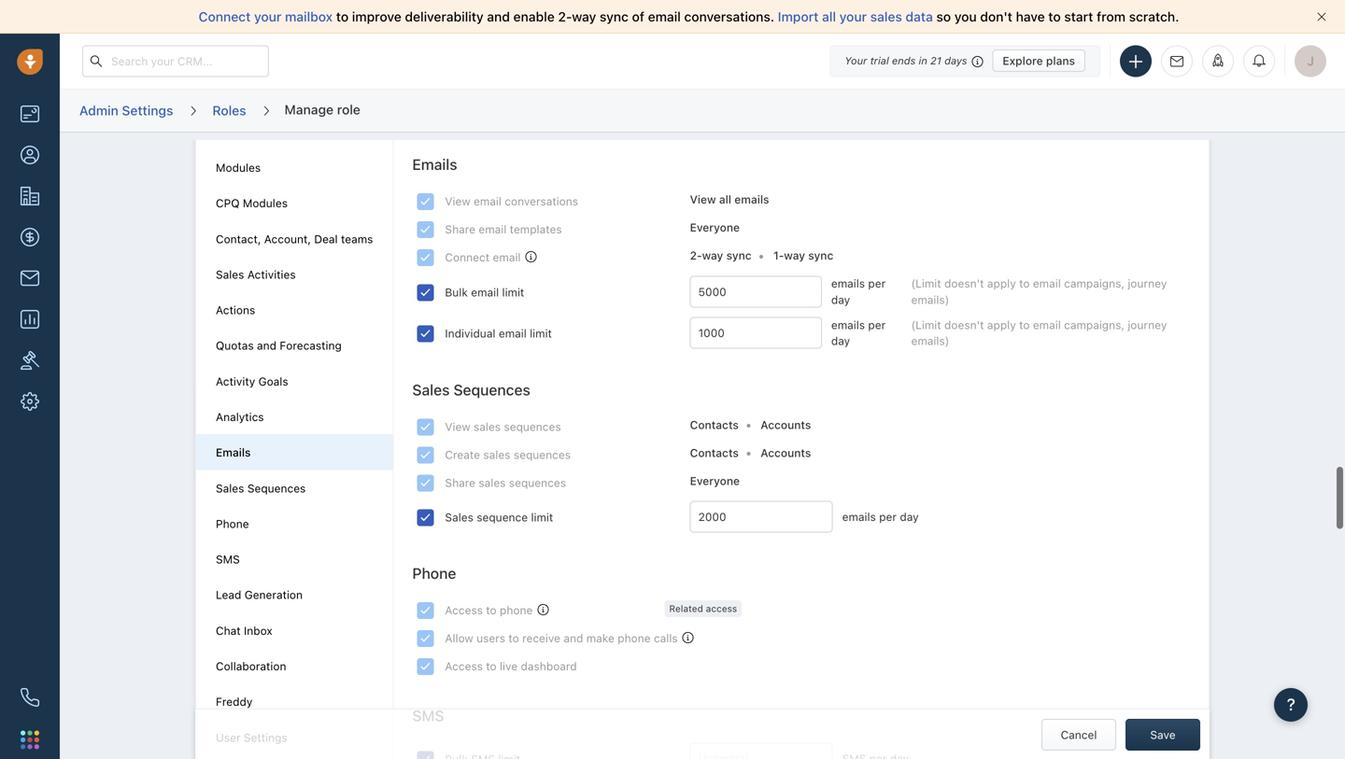 Task type: describe. For each thing, give the bounding box(es) containing it.
trial
[[870, 55, 889, 67]]

0 horizontal spatial sms
[[216, 553, 240, 566]]

chat inbox link
[[216, 624, 272, 637]]

phone link
[[216, 517, 249, 531]]

1 doesn't from the top
[[945, 265, 984, 278]]

inbox
[[244, 624, 272, 637]]

ends
[[892, 55, 916, 67]]

0 vertical spatial sales
[[870, 9, 902, 24]]

admin settings link
[[78, 96, 174, 125]]

2 emails from the top
[[831, 306, 865, 319]]

activity goals
[[216, 375, 288, 388]]

day for 2nd 'enter value' number field
[[831, 322, 850, 336]]

cancel button
[[1042, 719, 1116, 751]]

calls
[[654, 620, 678, 633]]

your trial ends in 21 days
[[845, 55, 967, 67]]

explore plans link
[[993, 50, 1086, 72]]

create sales sequences
[[445, 436, 571, 449]]

conversations.
[[684, 9, 774, 24]]

receive
[[522, 620, 561, 633]]

modules link
[[216, 161, 261, 174]]

admin settings
[[79, 103, 173, 118]]

in
[[919, 55, 928, 67]]

1 emails) from the top
[[911, 281, 949, 294]]

plans
[[1046, 54, 1075, 67]]

actions
[[216, 304, 255, 317]]

you
[[955, 9, 977, 24]]

collaboration link
[[216, 660, 286, 673]]

1 vertical spatial sms
[[412, 695, 444, 713]]

activity goals link
[[216, 375, 288, 388]]

accounts
[[761, 406, 811, 419]]

2 campaigns, from the top
[[1064, 306, 1125, 319]]

includes the ability to view and delete call recordings image
[[537, 592, 549, 603]]

1 horizontal spatial sequences
[[454, 369, 530, 387]]

phone element
[[11, 679, 49, 717]]

cpq modules link
[[216, 197, 288, 210]]

scratch.
[[1129, 9, 1179, 24]]

make
[[586, 620, 615, 633]]

sales for sales activities link
[[216, 268, 244, 281]]

manage
[[285, 102, 334, 117]]

of
[[632, 9, 645, 24]]

phone
[[618, 620, 651, 633]]

data
[[906, 9, 933, 24]]

2 (limit from the top
[[911, 306, 941, 319]]

role
[[337, 102, 360, 117]]

deliverability
[[405, 9, 484, 24]]

2 emails) from the top
[[911, 322, 949, 336]]

way
[[572, 9, 596, 24]]

1 vertical spatial sales
[[412, 369, 450, 387]]

emails link
[[216, 446, 251, 459]]

sales for "sales sequences" link on the bottom of page
[[216, 482, 244, 495]]

2-
[[558, 9, 572, 24]]

so
[[937, 9, 951, 24]]

quotas and forecasting
[[216, 339, 342, 352]]

save button
[[1126, 719, 1200, 751]]

1 horizontal spatial emails
[[412, 144, 457, 161]]

connect email
[[445, 239, 521, 252]]

sms link
[[216, 553, 240, 566]]

2 per from the top
[[868, 306, 886, 319]]

1 per from the top
[[868, 265, 886, 278]]

user settings link
[[216, 731, 287, 744]]

freddy link
[[216, 696, 253, 709]]

lead generation link
[[216, 589, 303, 602]]

settings for admin settings
[[122, 103, 173, 118]]

view email conversations
[[445, 183, 578, 196]]

mailbox
[[285, 9, 333, 24]]

roles link
[[212, 96, 247, 125]]

contact, account, deal teams
[[216, 232, 373, 245]]

0 horizontal spatial and
[[257, 339, 277, 352]]

freddy
[[216, 696, 253, 709]]

1 vertical spatial emails
[[216, 446, 251, 459]]

analytics link
[[216, 411, 264, 424]]

account,
[[264, 232, 311, 245]]

lead generation
[[216, 589, 303, 602]]

quotas
[[216, 339, 254, 352]]

collaboration
[[216, 660, 286, 673]]

generation
[[245, 589, 303, 602]]

user settings
[[216, 731, 287, 744]]

activity
[[216, 375, 255, 388]]

2 everyone from the top
[[690, 462, 740, 475]]

admin
[[79, 103, 118, 118]]

2 apply from the top
[[987, 306, 1016, 319]]

connect for connect your mailbox to improve deliverability and enable 2-way sync of email conversations. import all your sales data so you don't have to start from scratch.
[[199, 9, 251, 24]]

connect for connect email
[[445, 239, 490, 252]]

0 vertical spatial modules
[[216, 161, 261, 174]]

analytics
[[216, 411, 264, 424]]

enable
[[513, 9, 555, 24]]

1 horizontal spatial sales sequences
[[412, 369, 530, 387]]

save
[[1150, 729, 1176, 742]]

2 your from the left
[[840, 9, 867, 24]]

activities
[[247, 268, 296, 281]]

enter value number field for emails
[[690, 264, 822, 296]]

1 vertical spatial modules
[[243, 197, 288, 210]]

explore plans
[[1003, 54, 1075, 67]]

contact, account, deal teams link
[[216, 232, 373, 245]]



Task type: locate. For each thing, give the bounding box(es) containing it.
0 vertical spatial day
[[831, 281, 850, 294]]

enter value number field for sales sequences
[[690, 489, 833, 521]]

emails)
[[911, 281, 949, 294], [911, 322, 949, 336]]

to
[[336, 9, 349, 24], [1049, 9, 1061, 24], [1019, 265, 1030, 278], [1019, 306, 1030, 319], [509, 620, 519, 633]]

2 day from the top
[[831, 322, 850, 336]]

0 vertical spatial sales sequences
[[412, 369, 530, 387]]

2 vertical spatial sales
[[216, 482, 244, 495]]

explore
[[1003, 54, 1043, 67]]

close image
[[1317, 12, 1327, 21]]

1 vertical spatial enter value number field
[[690, 305, 822, 337]]

emails per day
[[831, 265, 886, 294], [831, 306, 886, 336]]

1 vertical spatial journey
[[1128, 306, 1167, 319]]

1 vertical spatial per
[[868, 306, 886, 319]]

connect your mailbox to improve deliverability and enable 2-way sync of email conversations. import all your sales data so you don't have to start from scratch.
[[199, 9, 1179, 24]]

related
[[669, 591, 703, 602]]

view
[[445, 183, 471, 196]]

day
[[831, 281, 850, 294], [831, 322, 850, 336]]

2 enter value number field from the top
[[690, 305, 822, 337]]

your
[[845, 55, 867, 67]]

1 vertical spatial sales sequences
[[216, 482, 306, 495]]

chat inbox
[[216, 624, 272, 637]]

sales right create
[[483, 436, 511, 449]]

your right all
[[840, 9, 867, 24]]

import all your sales data link
[[778, 9, 937, 24]]

1 vertical spatial sequences
[[247, 482, 306, 495]]

sales left data at the right of the page
[[870, 9, 902, 24]]

0 horizontal spatial sales
[[483, 436, 511, 449]]

2 vertical spatial enter value number field
[[690, 489, 833, 521]]

(limit
[[911, 265, 941, 278], [911, 306, 941, 319]]

1 everyone from the top
[[690, 209, 740, 222]]

allow
[[445, 620, 473, 633]]

allow users to receive and make phone calls
[[445, 620, 678, 633]]

1 campaigns, from the top
[[1064, 265, 1125, 278]]

contacts
[[690, 406, 739, 419]]

0 vertical spatial per
[[868, 265, 886, 278]]

0 vertical spatial everyone
[[690, 209, 740, 222]]

properties image
[[21, 351, 39, 370]]

sales sequences
[[412, 369, 530, 387], [216, 482, 306, 495]]

phone image
[[21, 689, 39, 707]]

2 journey from the top
[[1128, 306, 1167, 319]]

0 horizontal spatial sales sequences
[[216, 482, 306, 495]]

settings for user settings
[[244, 731, 287, 744]]

connect down view on the top
[[445, 239, 490, 252]]

cancel
[[1061, 729, 1097, 742]]

1 horizontal spatial settings
[[244, 731, 287, 744]]

send email image
[[1171, 55, 1184, 68]]

sales sequences down emails link
[[216, 482, 306, 495]]

0 vertical spatial (limit
[[911, 265, 941, 278]]

campaigns,
[[1064, 265, 1125, 278], [1064, 306, 1125, 319]]

what's new image
[[1212, 54, 1225, 67]]

emails
[[831, 265, 865, 278], [831, 306, 865, 319]]

chat
[[216, 624, 241, 637]]

1 vertical spatial phone
[[412, 552, 456, 570]]

0 vertical spatial sms
[[216, 553, 240, 566]]

modules up cpq
[[216, 161, 261, 174]]

0 horizontal spatial sequences
[[247, 482, 306, 495]]

1 vertical spatial emails per day
[[831, 306, 886, 336]]

import
[[778, 9, 819, 24]]

0 vertical spatial apply
[[987, 265, 1016, 278]]

1 vertical spatial everyone
[[690, 462, 740, 475]]

from
[[1097, 9, 1126, 24]]

start
[[1064, 9, 1093, 24]]

settings right user
[[244, 731, 287, 744]]

1 emails per day from the top
[[831, 265, 886, 294]]

users
[[477, 620, 505, 633]]

1 vertical spatial campaigns,
[[1064, 306, 1125, 319]]

1 your from the left
[[254, 9, 282, 24]]

sms
[[216, 553, 240, 566], [412, 695, 444, 713]]

phone up 'allow'
[[412, 552, 456, 570]]

1 day from the top
[[831, 281, 850, 294]]

don't
[[980, 9, 1013, 24]]

sequences up create sales sequences
[[454, 369, 530, 387]]

sequences
[[514, 436, 571, 449]]

apply
[[987, 265, 1016, 278], [987, 306, 1016, 319]]

sales sequences up create
[[412, 369, 530, 387]]

1 horizontal spatial sales
[[870, 9, 902, 24]]

0 vertical spatial doesn't
[[945, 265, 984, 278]]

1 vertical spatial sales
[[483, 436, 511, 449]]

(limit doesn't apply to email campaigns, journey emails)
[[911, 265, 1167, 294], [911, 306, 1167, 336]]

sales up phone link
[[216, 482, 244, 495]]

1 vertical spatial (limit doesn't apply to email campaigns, journey emails)
[[911, 306, 1167, 336]]

0 vertical spatial and
[[487, 9, 510, 24]]

sales sequences link
[[216, 482, 306, 495]]

cpq
[[216, 197, 240, 210]]

1 vertical spatial emails
[[831, 306, 865, 319]]

1 apply from the top
[[987, 265, 1016, 278]]

settings right the admin
[[122, 103, 173, 118]]

0 vertical spatial emails
[[412, 144, 457, 161]]

phone up sms link
[[216, 517, 249, 531]]

goals
[[258, 375, 288, 388]]

emails
[[412, 144, 457, 161], [216, 446, 251, 459]]

and left enable in the top left of the page
[[487, 9, 510, 24]]

0 vertical spatial journey
[[1128, 265, 1167, 278]]

0 horizontal spatial connect
[[199, 9, 251, 24]]

0 vertical spatial campaigns,
[[1064, 265, 1125, 278]]

21
[[931, 55, 942, 67]]

1 horizontal spatial sms
[[412, 695, 444, 713]]

2 emails per day from the top
[[831, 306, 886, 336]]

1 journey from the top
[[1128, 265, 1167, 278]]

teams
[[341, 232, 373, 245]]

sales
[[870, 9, 902, 24], [483, 436, 511, 449]]

0 vertical spatial (limit doesn't apply to email campaigns, journey emails)
[[911, 265, 1167, 294]]

days
[[945, 55, 967, 67]]

1 (limit doesn't apply to email campaigns, journey emails) from the top
[[911, 265, 1167, 294]]

emails up view on the top
[[412, 144, 457, 161]]

1 horizontal spatial your
[[840, 9, 867, 24]]

related access
[[669, 591, 737, 602]]

sales activities link
[[216, 268, 296, 281]]

all
[[822, 9, 836, 24]]

quotas and forecasting link
[[216, 339, 342, 352]]

Unlimited number field
[[690, 731, 833, 760]]

1 enter value number field from the top
[[690, 264, 822, 296]]

user
[[216, 731, 241, 744]]

day for 'enter value' number field corresponding to emails
[[831, 281, 850, 294]]

0 vertical spatial emails
[[831, 265, 865, 278]]

Search your CRM... text field
[[82, 45, 269, 77]]

3 enter value number field from the top
[[690, 489, 833, 521]]

settings
[[122, 103, 173, 118], [244, 731, 287, 744]]

0 horizontal spatial your
[[254, 9, 282, 24]]

modules right cpq
[[243, 197, 288, 210]]

0 vertical spatial enter value number field
[[690, 264, 822, 296]]

sequences down emails link
[[247, 482, 306, 495]]

Enter value number field
[[690, 264, 822, 296], [690, 305, 822, 337], [690, 489, 833, 521]]

contact,
[[216, 232, 261, 245]]

2 doesn't from the top
[[945, 306, 984, 319]]

1 vertical spatial connect
[[445, 239, 490, 252]]

0 horizontal spatial emails
[[216, 446, 251, 459]]

conversations
[[505, 183, 578, 196]]

1 vertical spatial day
[[831, 322, 850, 336]]

1 horizontal spatial connect
[[445, 239, 490, 252]]

sync
[[600, 9, 629, 24]]

0 vertical spatial phone
[[216, 517, 249, 531]]

1 vertical spatial doesn't
[[945, 306, 984, 319]]

1 (limit from the top
[[911, 265, 941, 278]]

0 vertical spatial emails)
[[911, 281, 949, 294]]

2 (limit doesn't apply to email campaigns, journey emails) from the top
[[911, 306, 1167, 336]]

0 vertical spatial sequences
[[454, 369, 530, 387]]

connect up the search your crm... text field
[[199, 9, 251, 24]]

1 vertical spatial and
[[257, 339, 277, 352]]

have
[[1016, 9, 1045, 24]]

1 vertical spatial emails)
[[911, 322, 949, 336]]

connect
[[199, 9, 251, 24], [445, 239, 490, 252]]

improve
[[352, 9, 402, 24]]

access
[[706, 591, 737, 602]]

roles
[[212, 103, 246, 118]]

forecasting
[[280, 339, 342, 352]]

manage role
[[285, 102, 360, 117]]

2 horizontal spatial and
[[564, 620, 583, 633]]

0 vertical spatial settings
[[122, 103, 173, 118]]

freshworks switcher image
[[21, 731, 39, 750]]

0 vertical spatial emails per day
[[831, 265, 886, 294]]

and right the quotas
[[257, 339, 277, 352]]

1 horizontal spatial and
[[487, 9, 510, 24]]

cpq modules
[[216, 197, 288, 210]]

1 vertical spatial apply
[[987, 306, 1016, 319]]

journey
[[1128, 265, 1167, 278], [1128, 306, 1167, 319]]

1 vertical spatial settings
[[244, 731, 287, 744]]

1 vertical spatial (limit
[[911, 306, 941, 319]]

0 vertical spatial sales
[[216, 268, 244, 281]]

doesn't
[[945, 265, 984, 278], [945, 306, 984, 319]]

0 horizontal spatial phone
[[216, 517, 249, 531]]

your left mailbox on the left of the page
[[254, 9, 282, 24]]

lead
[[216, 589, 241, 602]]

and left make
[[564, 620, 583, 633]]

0 horizontal spatial settings
[[122, 103, 173, 118]]

sales up actions link
[[216, 268, 244, 281]]

1 emails from the top
[[831, 265, 865, 278]]

deal
[[314, 232, 338, 245]]

sales
[[216, 268, 244, 281], [412, 369, 450, 387], [216, 482, 244, 495]]

2 vertical spatial and
[[564, 620, 583, 633]]

actions link
[[216, 304, 255, 317]]

1 horizontal spatial phone
[[412, 552, 456, 570]]

create
[[445, 436, 480, 449]]

sales activities
[[216, 268, 296, 281]]

0 vertical spatial connect
[[199, 9, 251, 24]]

sales up create
[[412, 369, 450, 387]]

emails down the analytics
[[216, 446, 251, 459]]



Task type: vqa. For each thing, say whether or not it's contained in the screenshot.
the leftmost your
yes



